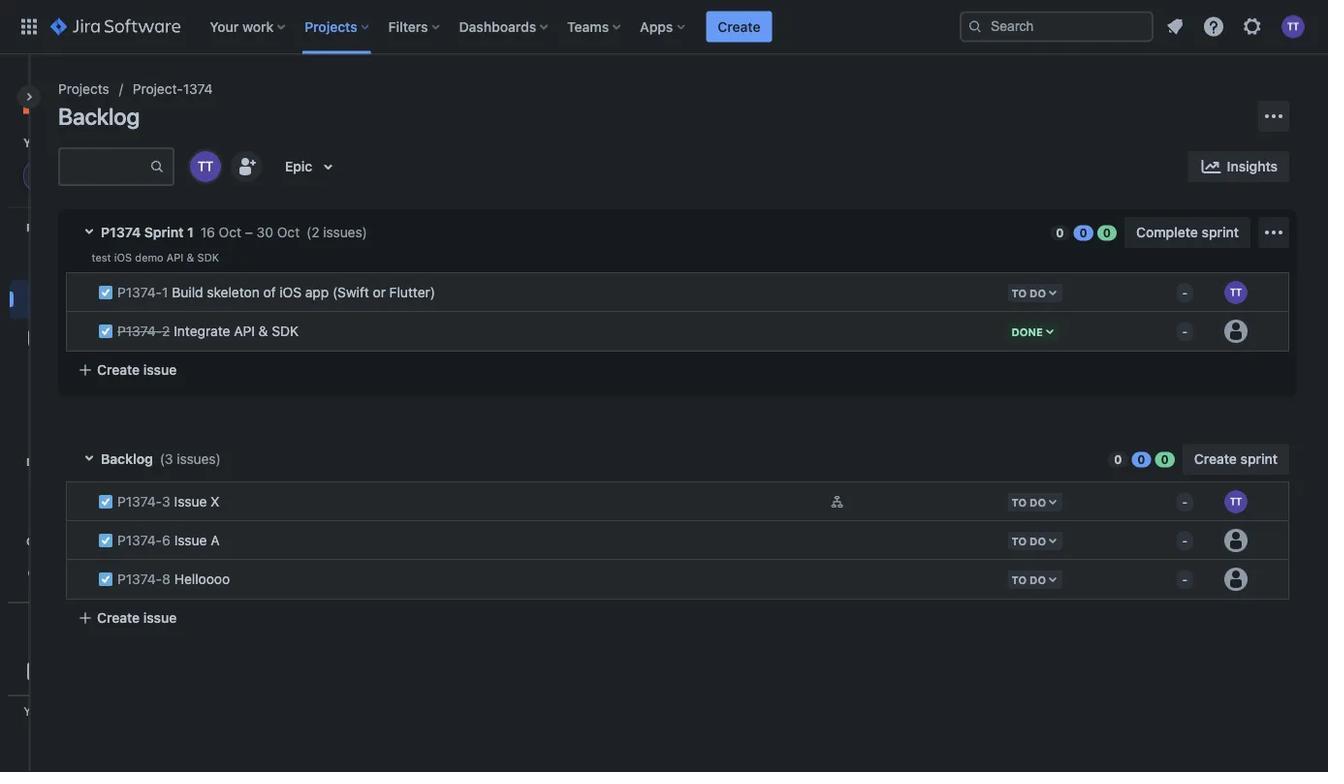 Task type: vqa. For each thing, say whether or not it's contained in the screenshot.
Alert containing You've created "P1374-6" issue
no



Task type: describe. For each thing, give the bounding box(es) containing it.
issue for issue x
[[174, 494, 207, 510]]

teams
[[567, 18, 609, 34]]

- for api
[[1182, 325, 1188, 339]]

0 vertical spatial 3
[[165, 451, 173, 467]]

projects button
[[299, 11, 377, 42]]

teams button
[[561, 11, 628, 42]]

work
[[242, 18, 274, 34]]

settings image
[[1241, 15, 1264, 38]]

your profile and settings image
[[1282, 15, 1305, 38]]

insights
[[1227, 159, 1278, 175]]

create issue image for p1374-1
[[54, 262, 78, 285]]

issue for issue a
[[174, 533, 207, 549]]

flutter)
[[389, 285, 435, 301]]

sprint for create sprint
[[1241, 451, 1278, 467]]

p1374- for 3
[[117, 494, 162, 510]]

unassigned image for issue a
[[1224, 529, 1248, 553]]

p1374-6 link
[[117, 533, 170, 549]]

1374
[[183, 81, 213, 97]]

sidebar navigation image
[[2, 78, 45, 116]]

complete sprint button
[[1125, 217, 1251, 248]]

project-1374
[[133, 81, 213, 97]]

( inside p1374 sprint 1 16 oct – 30 oct ( 2 issues )
[[306, 224, 311, 240]]

16
[[200, 224, 215, 240]]

backlog for backlog ( 3 issues )
[[101, 451, 153, 467]]

x
[[210, 494, 220, 510]]

create issue button for p1374-3 issue x
[[66, 601, 1289, 636]]

5 - from the top
[[1182, 573, 1188, 587]]

to for p1374-6 issue a
[[1012, 535, 1027, 548]]

to for p1374-8 helloooo
[[1012, 574, 1027, 586]]

p1374- for 2
[[117, 323, 162, 339]]

notifications image
[[1163, 15, 1187, 38]]

apps button
[[634, 11, 693, 42]]

done
[[1012, 326, 1043, 338]]

insights button
[[1188, 151, 1289, 182]]

Search backlog text field
[[60, 149, 149, 184]]

1 vertical spatial (
[[160, 451, 165, 467]]

issues inside p1374 sprint 1 16 oct – 30 oct ( 2 issues )
[[323, 224, 362, 240]]

p1374-2 link
[[117, 323, 170, 339]]

issue for 2
[[143, 362, 177, 378]]

p1374-3 issue x
[[117, 494, 220, 510]]

create issue for p1374-2 integrate api & sdk
[[97, 362, 177, 378]]

p1374-2 integrate api & sdk
[[117, 323, 299, 339]]

Search field
[[960, 11, 1154, 42]]

1 vertical spatial 3
[[162, 494, 170, 510]]

search image
[[968, 19, 983, 34]]

app
[[305, 285, 329, 301]]

complete sprint
[[1136, 224, 1239, 240]]

dashboards
[[459, 18, 536, 34]]

in progress: 0 of 0 (story points) element for (
[[1132, 451, 1151, 468]]

(swift
[[333, 285, 369, 301]]

- for a
[[1182, 535, 1188, 548]]

unassigned image
[[1224, 320, 1248, 343]]

assignee: terry turtle image
[[1224, 281, 1248, 304]]

create issue image for p1374-3
[[54, 471, 78, 494]]

& for integrate
[[258, 323, 268, 339]]

p1374- for 6
[[117, 533, 162, 549]]

backlog for backlog
[[58, 103, 140, 130]]

done: 0 of 0 (story points) element for (
[[1155, 451, 1175, 468]]

do for issue a
[[1030, 535, 1046, 548]]

p1374- for 1
[[117, 285, 162, 301]]

appswitcher icon image
[[17, 15, 41, 38]]

2 to from the top
[[1012, 496, 1027, 509]]

of
[[263, 285, 276, 301]]

sprint
[[144, 224, 184, 240]]

1 vertical spatial 2
[[162, 323, 170, 339]]



Task type: locate. For each thing, give the bounding box(es) containing it.
helloooo
[[174, 572, 230, 588]]

p1374- down 'demo'
[[117, 285, 162, 301]]

2 oct from the left
[[277, 224, 300, 240]]

6
[[162, 533, 170, 549]]

oct left the "–"
[[219, 224, 241, 240]]

jira software image
[[50, 15, 181, 38], [50, 15, 181, 38]]

banner containing your work
[[0, 0, 1328, 54]]

4 to from the top
[[1012, 574, 1027, 586]]

0 vertical spatial sprint
[[1202, 224, 1239, 240]]

to do for p1374-6 issue a
[[1012, 535, 1046, 548]]

sdk for p1374-2 integrate api & sdk
[[272, 323, 299, 339]]

p1374-3 link
[[117, 494, 170, 510]]

1 vertical spatial sdk
[[272, 323, 299, 339]]

demo
[[135, 252, 164, 264]]

0 vertical spatial create issue
[[97, 362, 177, 378]]

projects right sidebar navigation icon
[[58, 81, 109, 97]]

test ios demo api & sdk
[[92, 252, 219, 264]]

create sprint
[[1194, 451, 1278, 467]]

0 vertical spatial )
[[362, 224, 367, 240]]

done: 0 of 0 (story points) element for 16 oct – 30 oct
[[1097, 224, 1117, 241]]

ios right the "of"
[[280, 285, 302, 301]]

0 vertical spatial backlog
[[58, 103, 140, 130]]

1 do from the top
[[1030, 287, 1046, 299]]

1 horizontal spatial (
[[306, 224, 311, 240]]

3 up p1374-3 issue x
[[165, 451, 173, 467]]

1 vertical spatial projects
[[58, 81, 109, 97]]

backlog menu image
[[1262, 105, 1286, 128]]

&
[[187, 252, 194, 264], [258, 323, 268, 339]]

1 vertical spatial issue
[[143, 610, 177, 626]]

unassigned image
[[1224, 529, 1248, 553], [1224, 568, 1248, 591]]

( up p1374-3 issue x
[[160, 451, 165, 467]]

create right apps dropdown button
[[718, 18, 761, 34]]

2 - from the top
[[1182, 325, 1188, 339]]

) inside p1374 sprint 1 16 oct – 30 oct ( 2 issues )
[[362, 224, 367, 240]]

8
[[162, 572, 170, 588]]

2 unassigned image from the top
[[1224, 568, 1248, 591]]

done: 0 of 0 (story points) element left create sprint button
[[1155, 451, 1175, 468]]

2 create issue from the top
[[97, 610, 177, 626]]

create issue button
[[66, 353, 1289, 388], [66, 601, 1289, 636]]

& up build in the top left of the page
[[187, 252, 194, 264]]

1 to from the top
[[1012, 287, 1027, 299]]

1 - from the top
[[1182, 286, 1188, 300]]

api for demo
[[167, 252, 184, 264]]

in progress: 0 of 0 (story points) element
[[1074, 224, 1093, 241], [1132, 451, 1151, 468]]

do for helloooo
[[1030, 574, 1046, 586]]

1 oct from the left
[[219, 224, 241, 240]]

1 issue from the top
[[174, 494, 207, 510]]

0 vertical spatial api
[[167, 252, 184, 264]]

0 vertical spatial issue
[[143, 362, 177, 378]]

2
[[311, 224, 320, 240], [162, 323, 170, 339]]

1 vertical spatial issue
[[174, 533, 207, 549]]

create issue image left p1374-3 link
[[54, 471, 78, 494]]

help image
[[1202, 15, 1225, 38]]

0 vertical spatial (
[[306, 224, 311, 240]]

0 vertical spatial sdk
[[197, 252, 219, 264]]

your
[[210, 18, 239, 34]]

& for demo
[[187, 252, 194, 264]]

)
[[362, 224, 367, 240], [216, 451, 221, 467]]

complete
[[1136, 224, 1198, 240]]

in progress: 0 of 0 (story points) element for 16 oct – 30 oct
[[1074, 224, 1093, 241]]

p1374- down p1374-1 link
[[117, 323, 162, 339]]

1 vertical spatial )
[[216, 451, 221, 467]]

projects for projects "dropdown button"
[[305, 18, 357, 34]]

sdk down "16"
[[197, 252, 219, 264]]

issues
[[323, 224, 362, 240], [177, 451, 216, 467]]

2 create issue button from the top
[[66, 601, 1289, 636]]

issues up 'x'
[[177, 451, 216, 467]]

to do for p1374-8 helloooo
[[1012, 574, 1046, 586]]

1 vertical spatial create issue button
[[66, 601, 1289, 636]]

2 p1374- from the top
[[117, 323, 162, 339]]

or
[[373, 285, 386, 301]]

in progress: 0 of 0 (story points) element left create sprint button
[[1132, 451, 1151, 468]]

create
[[718, 18, 761, 34], [97, 362, 140, 378], [1194, 451, 1237, 467], [97, 610, 140, 626]]

3 do from the top
[[1030, 535, 1046, 548]]

0 vertical spatial 1
[[187, 224, 194, 240]]

to do: 0 of 0 (story points) element
[[1050, 224, 1070, 241], [1108, 451, 1128, 468]]

issues up (swift
[[323, 224, 362, 240]]

( right 30
[[306, 224, 311, 240]]

1 vertical spatial ios
[[280, 285, 302, 301]]

1 inside p1374 sprint 1 16 oct – 30 oct ( 2 issues )
[[187, 224, 194, 240]]

do for build skeleton of ios app (swift or flutter)
[[1030, 287, 1046, 299]]

filters
[[388, 18, 428, 34]]

create inside primary element
[[718, 18, 761, 34]]

apps
[[640, 18, 673, 34]]

0 horizontal spatial (
[[160, 451, 165, 467]]

1 vertical spatial 1
[[162, 285, 168, 301]]

30
[[257, 224, 273, 240]]

1 vertical spatial in progress: 0 of 0 (story points) element
[[1132, 451, 1151, 468]]

sdk for test ios demo api & sdk
[[197, 252, 219, 264]]

projects link
[[58, 78, 109, 101]]

issue for 6
[[143, 610, 177, 626]]

1 vertical spatial backlog
[[101, 451, 153, 467]]

backlog ( 3 issues )
[[101, 451, 221, 467]]

0 horizontal spatial to do: 0 of 0 (story points) element
[[1050, 224, 1070, 241]]

4 do from the top
[[1030, 574, 1046, 586]]

backlog
[[58, 103, 140, 130], [101, 451, 153, 467]]

1 horizontal spatial sdk
[[272, 323, 299, 339]]

create issue image left test
[[54, 262, 78, 285]]

sprint inside create sprint button
[[1241, 451, 1278, 467]]

backlog up p1374-3 link
[[101, 451, 153, 467]]

3 up 6
[[162, 494, 170, 510]]

0 horizontal spatial &
[[187, 252, 194, 264]]

) up 'x'
[[216, 451, 221, 467]]

5 p1374- from the top
[[117, 572, 162, 588]]

issue
[[143, 362, 177, 378], [143, 610, 177, 626]]

in progress: 0 of 0 (story points) element left complete
[[1074, 224, 1093, 241]]

issue
[[174, 494, 207, 510], [174, 533, 207, 549]]

0 vertical spatial issue
[[174, 494, 207, 510]]

1 vertical spatial create issue
[[97, 610, 177, 626]]

2 right 30
[[311, 224, 320, 240]]

p1374- up p1374-6 link
[[117, 494, 162, 510]]

1 create issue from the top
[[97, 362, 177, 378]]

0 vertical spatial 2
[[311, 224, 320, 240]]

3 p1374- from the top
[[117, 494, 162, 510]]

create issue
[[97, 362, 177, 378], [97, 610, 177, 626]]

epic
[[285, 159, 312, 175]]

1 horizontal spatial oct
[[277, 224, 300, 240]]

to do
[[1012, 287, 1046, 299], [1012, 496, 1046, 509], [1012, 535, 1046, 548], [1012, 574, 1046, 586]]

oct right 30
[[277, 224, 300, 240]]

backlog down projects link
[[58, 103, 140, 130]]

create issue down p1374-2 "link" on the top of the page
[[97, 362, 177, 378]]

2 left integrate
[[162, 323, 170, 339]]

create issue image
[[54, 262, 78, 285], [54, 471, 78, 494]]

2 do from the top
[[1030, 496, 1046, 509]]

0 horizontal spatial api
[[167, 252, 184, 264]]

0 horizontal spatial ios
[[114, 252, 132, 264]]

p1374- for 8
[[117, 572, 162, 588]]

& down the "of"
[[258, 323, 268, 339]]

1
[[187, 224, 194, 240], [162, 285, 168, 301]]

(
[[306, 224, 311, 240], [160, 451, 165, 467]]

api for integrate
[[234, 323, 255, 339]]

to for p1374-1 build skeleton of ios app (swift or flutter)
[[1012, 287, 1027, 299]]

1 horizontal spatial done: 0 of 0 (story points) element
[[1155, 451, 1175, 468]]

1 create issue button from the top
[[66, 353, 1289, 388]]

sdk down p1374-1 build skeleton of ios app (swift or flutter)
[[272, 323, 299, 339]]

1 horizontal spatial &
[[258, 323, 268, 339]]

do
[[1030, 287, 1046, 299], [1030, 496, 1046, 509], [1030, 535, 1046, 548], [1030, 574, 1046, 586]]

1 vertical spatial to do: 0 of 0 (story points) element
[[1108, 451, 1128, 468]]

p1374-6 issue a
[[117, 533, 220, 549]]

filters button
[[383, 11, 447, 42]]

project-1374 link
[[133, 78, 213, 101]]

0 horizontal spatial in progress: 0 of 0 (story points) element
[[1074, 224, 1093, 241]]

3
[[165, 451, 173, 467], [162, 494, 170, 510]]

create button
[[706, 11, 772, 42]]

1 vertical spatial &
[[258, 323, 268, 339]]

1 vertical spatial sprint
[[1241, 451, 1278, 467]]

-
[[1182, 286, 1188, 300], [1182, 325, 1188, 339], [1182, 496, 1188, 509], [1182, 535, 1188, 548], [1182, 573, 1188, 587]]

1 horizontal spatial in progress: 0 of 0 (story points) element
[[1132, 451, 1151, 468]]

0 vertical spatial projects
[[305, 18, 357, 34]]

2 create issue image from the top
[[54, 471, 78, 494]]

0 vertical spatial ios
[[114, 252, 132, 264]]

1 horizontal spatial )
[[362, 224, 367, 240]]

0 vertical spatial &
[[187, 252, 194, 264]]

issue right 6
[[174, 533, 207, 549]]

p1374 sprint 1 actions image
[[1262, 221, 1286, 244]]

1 issue from the top
[[143, 362, 177, 378]]

1 vertical spatial api
[[234, 323, 255, 339]]

1 vertical spatial unassigned image
[[1224, 568, 1248, 591]]

p1374-
[[117, 285, 162, 301], [117, 323, 162, 339], [117, 494, 162, 510], [117, 533, 162, 549], [117, 572, 162, 588]]

0 horizontal spatial projects
[[58, 81, 109, 97]]

ios
[[114, 252, 132, 264], [280, 285, 302, 301]]

project-
[[133, 81, 183, 97]]

terry turtle image
[[190, 151, 221, 182]]

0 horizontal spatial done: 0 of 0 (story points) element
[[1097, 224, 1117, 241]]

add people image
[[235, 155, 258, 178]]

0 horizontal spatial sdk
[[197, 252, 219, 264]]

0 vertical spatial done: 0 of 0 (story points) element
[[1097, 224, 1117, 241]]

projects for projects link
[[58, 81, 109, 97]]

sprint right complete
[[1202, 224, 1239, 240]]

issue down 8
[[143, 610, 177, 626]]

create down p1374-2 "link" on the top of the page
[[97, 362, 140, 378]]

1 vertical spatial done: 0 of 0 (story points) element
[[1155, 451, 1175, 468]]

done: 0 of 0 (story points) element left complete
[[1097, 224, 1117, 241]]

2 issue from the top
[[143, 610, 177, 626]]

p1374- down p1374-3 link
[[117, 533, 162, 549]]

1 horizontal spatial projects
[[305, 18, 357, 34]]

4 - from the top
[[1182, 535, 1188, 548]]

1 to do from the top
[[1012, 287, 1046, 299]]

primary element
[[12, 0, 960, 54]]

1 horizontal spatial ios
[[280, 285, 302, 301]]

1 vertical spatial issues
[[177, 451, 216, 467]]

p1374-8 helloooo
[[117, 572, 230, 588]]

p1374-1 link
[[117, 285, 168, 301]]

p1374- down p1374-6 link
[[117, 572, 162, 588]]

to do: 0 of 0 (story points) element for 16 oct – 30 oct
[[1050, 224, 1070, 241]]

oct
[[219, 224, 241, 240], [277, 224, 300, 240]]

0 horizontal spatial issues
[[177, 451, 216, 467]]

1 p1374- from the top
[[117, 285, 162, 301]]

dashboards button
[[453, 11, 556, 42]]

p1374-1 build skeleton of ios app (swift or flutter)
[[117, 285, 435, 301]]

1 horizontal spatial api
[[234, 323, 255, 339]]

sprint
[[1202, 224, 1239, 240], [1241, 451, 1278, 467]]

to
[[1012, 287, 1027, 299], [1012, 496, 1027, 509], [1012, 535, 1027, 548], [1012, 574, 1027, 586]]

1 create issue image from the top
[[54, 262, 78, 285]]

0 vertical spatial issues
[[323, 224, 362, 240]]

3 to from the top
[[1012, 535, 1027, 548]]

0 horizontal spatial 2
[[162, 323, 170, 339]]

test
[[92, 252, 111, 264]]

- for skeleton
[[1182, 286, 1188, 300]]

4 to do from the top
[[1012, 574, 1046, 586]]

create down p1374-8 "link"
[[97, 610, 140, 626]]

assignee: terry turtle image
[[1224, 491, 1248, 514]]

1 unassigned image from the top
[[1224, 529, 1248, 553]]

0 horizontal spatial sprint
[[1202, 224, 1239, 240]]

sprint up assignee: terry turtle image
[[1241, 451, 1278, 467]]

create up assignee: terry turtle image
[[1194, 451, 1237, 467]]

projects inside "dropdown button"
[[305, 18, 357, 34]]

create sprint button
[[1183, 444, 1289, 475]]

done: 0 of 0 (story points) element
[[1097, 224, 1117, 241], [1155, 451, 1175, 468]]

3 - from the top
[[1182, 496, 1188, 509]]

issue left 'x'
[[174, 494, 207, 510]]

sprint for complete sprint
[[1202, 224, 1239, 240]]

1 left build in the top left of the page
[[162, 285, 168, 301]]

0
[[1056, 226, 1064, 240], [1080, 226, 1088, 240], [1103, 226, 1111, 240], [1114, 453, 1122, 467], [1138, 453, 1146, 467], [1161, 453, 1169, 467]]

0 vertical spatial in progress: 0 of 0 (story points) element
[[1074, 224, 1093, 241]]

projects right work
[[305, 18, 357, 34]]

1 horizontal spatial sprint
[[1241, 451, 1278, 467]]

create issue down p1374-8 "link"
[[97, 610, 177, 626]]

skeleton
[[207, 285, 260, 301]]

2 to do from the top
[[1012, 496, 1046, 509]]

4 p1374- from the top
[[117, 533, 162, 549]]

0 vertical spatial create issue button
[[66, 353, 1289, 388]]

epic button
[[273, 151, 351, 182]]

api down skeleton
[[234, 323, 255, 339]]

projects
[[305, 18, 357, 34], [58, 81, 109, 97]]

your work button
[[204, 11, 293, 42]]

0 horizontal spatial 1
[[162, 285, 168, 301]]

create issue button for p1374-1 build skeleton of ios app (swift or flutter)
[[66, 353, 1289, 388]]

a
[[211, 533, 220, 549]]

1 vertical spatial create issue image
[[54, 471, 78, 494]]

build
[[172, 285, 203, 301]]

) up (swift
[[362, 224, 367, 240]]

0 horizontal spatial oct
[[219, 224, 241, 240]]

1 horizontal spatial 2
[[311, 224, 320, 240]]

create issue for p1374-6 issue a
[[97, 610, 177, 626]]

1 horizontal spatial to do: 0 of 0 (story points) element
[[1108, 451, 1128, 468]]

unassigned image for helloooo
[[1224, 568, 1248, 591]]

sprint inside complete sprint button
[[1202, 224, 1239, 240]]

0 vertical spatial create issue image
[[54, 262, 78, 285]]

integrate
[[174, 323, 230, 339]]

api right 'demo'
[[167, 252, 184, 264]]

to do for p1374-1 build skeleton of ios app (swift or flutter)
[[1012, 287, 1046, 299]]

insights image
[[1200, 155, 1223, 178]]

0 horizontal spatial )
[[216, 451, 221, 467]]

p1374-8 link
[[117, 572, 170, 588]]

p1374
[[101, 224, 141, 240]]

0 vertical spatial to do: 0 of 0 (story points) element
[[1050, 224, 1070, 241]]

your work
[[210, 18, 274, 34]]

1 horizontal spatial 1
[[187, 224, 194, 240]]

issue down p1374-2 "link" on the top of the page
[[143, 362, 177, 378]]

api
[[167, 252, 184, 264], [234, 323, 255, 339]]

banner
[[0, 0, 1328, 54]]

p1374 sprint 1 16 oct – 30 oct ( 2 issues )
[[101, 224, 367, 240]]

2 issue from the top
[[174, 533, 207, 549]]

ios right test
[[114, 252, 132, 264]]

0 vertical spatial unassigned image
[[1224, 529, 1248, 553]]

–
[[245, 224, 253, 240]]

3 to do from the top
[[1012, 535, 1046, 548]]

sdk
[[197, 252, 219, 264], [272, 323, 299, 339]]

1 horizontal spatial issues
[[323, 224, 362, 240]]

2 inside p1374 sprint 1 16 oct – 30 oct ( 2 issues )
[[311, 224, 320, 240]]

1 left "16"
[[187, 224, 194, 240]]

to do: 0 of 0 (story points) element for (
[[1108, 451, 1128, 468]]



